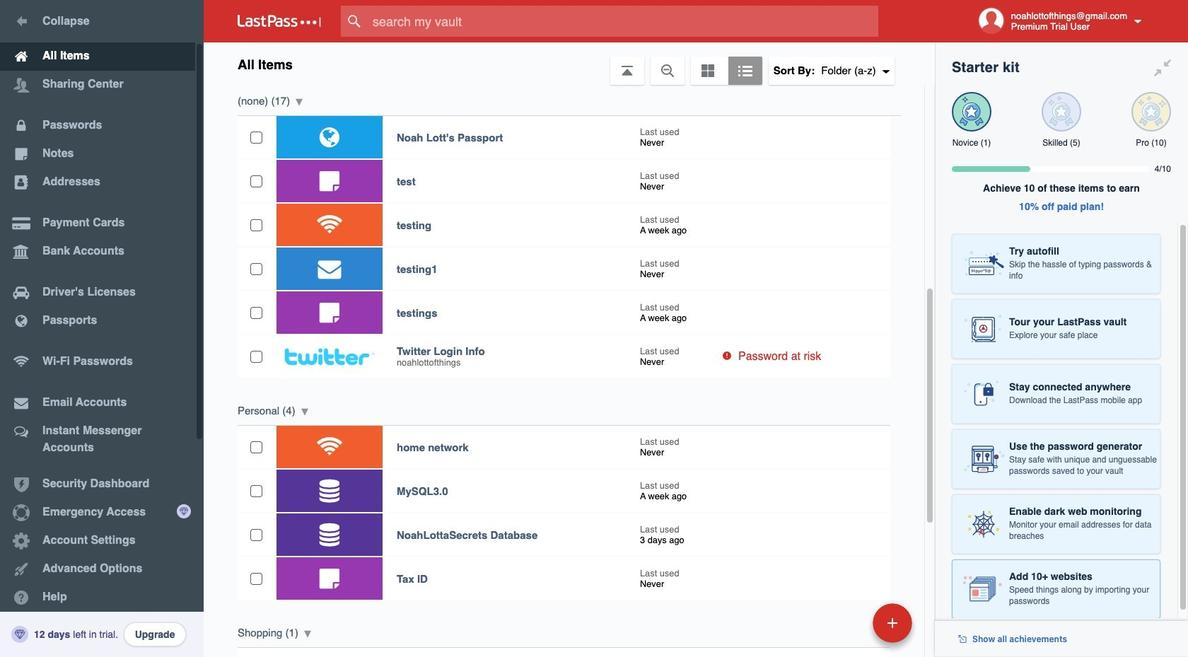 Task type: locate. For each thing, give the bounding box(es) containing it.
main navigation navigation
[[0, 0, 204, 657]]

lastpass image
[[238, 15, 321, 28]]

search my vault text field
[[341, 6, 906, 37]]

new item navigation
[[776, 599, 921, 657]]



Task type: describe. For each thing, give the bounding box(es) containing it.
new item element
[[776, 603, 917, 643]]

Search search field
[[341, 6, 906, 37]]

vault options navigation
[[204, 42, 935, 85]]



